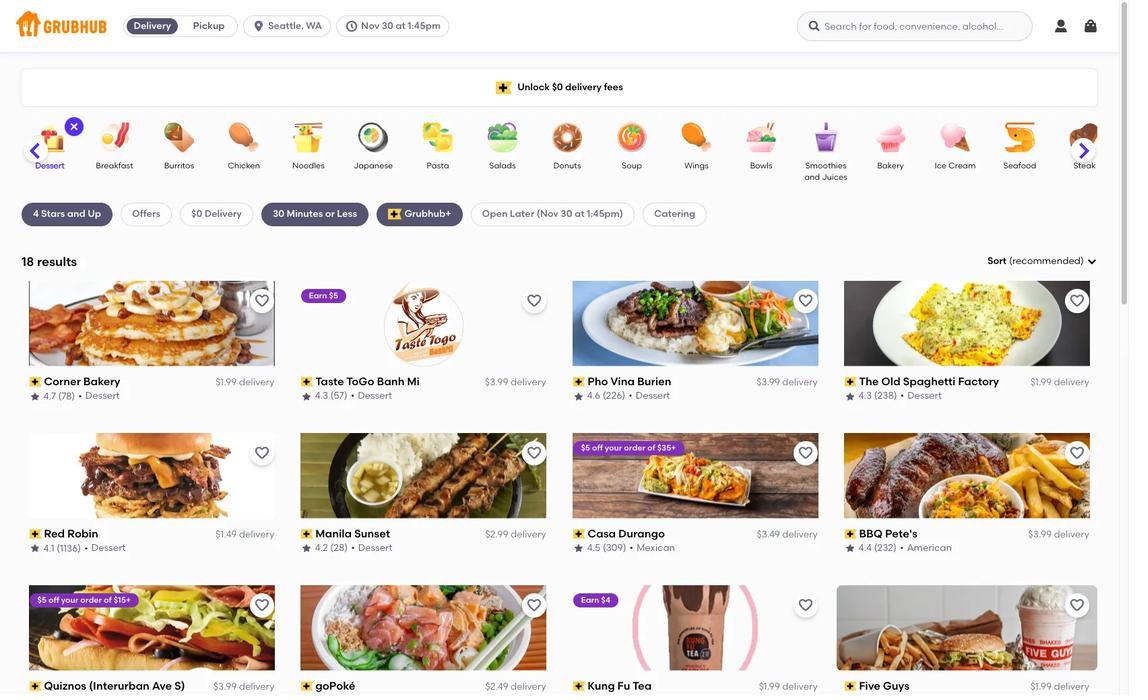 Task type: describe. For each thing, give the bounding box(es) containing it.
robin
[[68, 527, 99, 540]]

star icon image for casa durango
[[573, 543, 584, 554]]

(
[[1010, 255, 1013, 267]]

$5 off your order of $35+
[[581, 443, 676, 453]]

grubhub+
[[405, 208, 451, 220]]

bbq
[[860, 527, 883, 540]]

manila sunset logo image
[[293, 433, 554, 519]]

wings image
[[673, 123, 720, 152]]

• for robin
[[85, 543, 88, 554]]

none field containing sort
[[988, 255, 1098, 268]]

(238)
[[875, 390, 898, 402]]

at inside button
[[396, 20, 406, 32]]

pasta image
[[414, 123, 462, 152]]

star icon image for the old spaghetti factory
[[845, 391, 856, 402]]

$3.99 for bbq pete's
[[1029, 529, 1052, 540]]

save this restaurant image for pho vina burien
[[798, 293, 814, 309]]

manila
[[316, 527, 352, 540]]

pasta
[[427, 161, 449, 171]]

manila sunset
[[316, 527, 391, 540]]

seafood
[[1004, 161, 1037, 171]]

red
[[44, 527, 65, 540]]

• mexican
[[630, 543, 675, 554]]

0 horizontal spatial 30
[[273, 208, 285, 220]]

grubhub plus flag logo image for unlock $0 delivery fees
[[496, 81, 512, 94]]

delivery for kung fu tea
[[783, 681, 818, 693]]

(nov
[[537, 208, 559, 220]]

18
[[22, 254, 34, 269]]

dessert down dessert image
[[35, 161, 65, 171]]

18 results
[[22, 254, 77, 269]]

$3.99 delivery for quiznos (interurban ave s)
[[214, 681, 274, 693]]

burien
[[638, 375, 672, 388]]

nov
[[361, 20, 380, 32]]

off for $5 off your order of $35+
[[592, 443, 603, 453]]

4.4
[[859, 543, 872, 554]]

offers
[[132, 208, 160, 220]]

1 vertical spatial svg image
[[69, 121, 80, 132]]

open later (nov 30 at 1:45pm)
[[482, 208, 623, 220]]

chicken
[[228, 161, 260, 171]]

japanese
[[354, 161, 393, 171]]

• for old
[[901, 390, 905, 402]]

save this restaurant image for the old spaghetti factory
[[1070, 293, 1086, 309]]

sort ( recommended )
[[988, 255, 1084, 267]]

smoothies and juices
[[805, 161, 848, 182]]

delivery for manila sunset
[[511, 529, 546, 540]]

bbq pete's logo image
[[844, 433, 1090, 519]]

(309)
[[603, 543, 626, 554]]

s)
[[175, 680, 186, 693]]

old
[[882, 375, 901, 388]]

durango
[[619, 527, 665, 540]]

mexican
[[637, 543, 675, 554]]

1 vertical spatial at
[[575, 208, 585, 220]]

bbq pete's
[[860, 527, 918, 540]]

donuts image
[[544, 123, 591, 152]]

delivery for taste togo banh mi
[[511, 377, 546, 388]]

taste
[[316, 375, 345, 388]]

$5 for $5 off your order of $15+
[[38, 595, 47, 605]]

vina
[[611, 375, 635, 388]]

seattle, wa button
[[243, 16, 336, 37]]

sunset
[[355, 527, 391, 540]]

$3.99 for pho vina burien
[[757, 377, 780, 388]]

fu
[[618, 680, 630, 693]]

less
[[337, 208, 357, 220]]

(78)
[[59, 390, 75, 402]]

0 vertical spatial $0
[[552, 81, 563, 93]]

ice
[[935, 161, 947, 171]]

of for $15+
[[104, 595, 112, 605]]

• for vina
[[629, 390, 633, 402]]

dessert image
[[26, 123, 73, 152]]

american
[[908, 543, 952, 554]]

$3.99 delivery for pho vina burien
[[757, 377, 818, 388]]

pickup
[[193, 20, 225, 32]]

the
[[860, 375, 879, 388]]

)
[[1081, 255, 1084, 267]]

bakery image
[[867, 123, 915, 152]]

dessert for corner bakery
[[86, 390, 120, 402]]

$1.99 delivery for the old spaghetti factory
[[1031, 377, 1090, 388]]

earn $4
[[581, 595, 611, 605]]

seattle, wa
[[268, 20, 322, 32]]

$1.99 for corner bakery
[[216, 377, 237, 388]]

soup image
[[609, 123, 656, 152]]

of for $35+
[[648, 443, 656, 453]]

4 stars and up
[[33, 208, 101, 220]]

4.2
[[316, 543, 329, 554]]

$2.99
[[486, 529, 509, 540]]

• for bakery
[[79, 390, 82, 402]]

dessert for taste togo banh mi
[[359, 390, 393, 402]]

star icon image for corner bakery
[[30, 391, 40, 402]]

4.3 for taste togo banh mi
[[316, 390, 329, 402]]

4.4 (232)
[[859, 543, 897, 554]]

stars
[[41, 208, 65, 220]]

wa
[[306, 20, 322, 32]]

subscription pass image for the old spaghetti factory
[[845, 377, 857, 387]]

4.3 (57)
[[316, 390, 348, 402]]

burritos
[[164, 161, 194, 171]]

ice cream image
[[932, 123, 979, 152]]

4.3 for the old spaghetti factory
[[859, 390, 872, 402]]

ice cream
[[935, 161, 976, 171]]

corner
[[44, 375, 81, 388]]

corner bakery logo image
[[29, 281, 275, 366]]

30 minutes or less
[[273, 208, 357, 220]]

$0 delivery
[[191, 208, 242, 220]]

subscription pass image for gopoké
[[301, 682, 313, 691]]

unlock
[[518, 81, 550, 93]]

$3.49 delivery
[[757, 529, 818, 540]]

salads
[[489, 161, 516, 171]]

$5 for $5 off your order of $35+
[[581, 443, 590, 453]]

kung fu tea logo image
[[573, 585, 819, 671]]

• dessert for robin
[[85, 543, 126, 554]]

4
[[33, 208, 39, 220]]

1 vertical spatial delivery
[[205, 208, 242, 220]]

$1.49
[[216, 529, 237, 540]]

your for $5 off your order of $35+
[[605, 443, 622, 453]]

soup
[[622, 161, 642, 171]]

delivery for quiznos (interurban ave s)
[[239, 681, 274, 693]]

$1.99 delivery for kung fu tea
[[759, 681, 818, 693]]

• dessert for bakery
[[79, 390, 120, 402]]

svg image inside field
[[1087, 256, 1098, 267]]

• for togo
[[351, 390, 355, 402]]

4.7 (78)
[[44, 390, 75, 402]]

1 vertical spatial bakery
[[84, 375, 121, 388]]

tea
[[633, 680, 652, 693]]

corner bakery
[[44, 375, 121, 388]]

togo
[[347, 375, 375, 388]]

(232)
[[875, 543, 897, 554]]

dessert for pho vina burien
[[636, 390, 670, 402]]

unlock $0 delivery fees
[[518, 81, 623, 93]]

star icon image for bbq pete's
[[845, 543, 856, 554]]

svg image inside 'seattle, wa' button
[[252, 20, 266, 33]]

4.6
[[587, 390, 601, 402]]

dessert for red robin
[[92, 543, 126, 554]]

4.5
[[587, 543, 601, 554]]

• american
[[900, 543, 952, 554]]

• dessert for old
[[901, 390, 942, 402]]

subscription pass image for corner bakery
[[30, 377, 42, 387]]

$5 off your order of $15+
[[38, 595, 131, 605]]

$1.99 for kung fu tea
[[759, 681, 780, 693]]

quiznos (interurban ave s)
[[44, 680, 186, 693]]

bowls image
[[738, 123, 785, 152]]

subscription pass image for taste togo banh mi
[[301, 377, 313, 387]]

salads image
[[479, 123, 526, 152]]

open
[[482, 208, 508, 220]]

$1.49 delivery
[[216, 529, 274, 540]]

banh
[[378, 375, 405, 388]]

$3.99 for quiznos (interurban ave s)
[[214, 681, 237, 693]]



Task type: locate. For each thing, give the bounding box(es) containing it.
delivery
[[565, 81, 602, 93], [239, 377, 274, 388], [511, 377, 546, 388], [783, 377, 818, 388], [1054, 377, 1090, 388], [239, 529, 274, 540], [511, 529, 546, 540], [783, 529, 818, 540], [1054, 529, 1090, 540], [239, 681, 274, 693], [511, 681, 546, 693], [783, 681, 818, 693], [1054, 681, 1090, 693]]

subscription pass image for red robin
[[30, 530, 42, 539]]

bowls
[[750, 161, 773, 171]]

$3.99 delivery
[[485, 377, 546, 388], [757, 377, 818, 388], [1029, 529, 1090, 540], [214, 681, 274, 693]]

star icon image for taste togo banh mi
[[301, 391, 312, 402]]

sort
[[988, 255, 1007, 267]]

dessert
[[35, 161, 65, 171], [86, 390, 120, 402], [359, 390, 393, 402], [636, 390, 670, 402], [908, 390, 942, 402], [92, 543, 126, 554], [359, 543, 393, 554]]

pho vina burien
[[588, 375, 672, 388]]

subscription pass image left quiznos
[[30, 682, 42, 691]]

$3.99 delivery for taste togo banh mi
[[485, 377, 546, 388]]

• dessert
[[79, 390, 120, 402], [351, 390, 393, 402], [629, 390, 670, 402], [901, 390, 942, 402], [85, 543, 126, 554], [352, 543, 393, 554]]

of left $15+
[[104, 595, 112, 605]]

1 vertical spatial grubhub plus flag logo image
[[388, 209, 402, 220]]

0 vertical spatial and
[[805, 173, 820, 182]]

subscription pass image left gopoké in the left of the page
[[301, 682, 313, 691]]

five guys
[[860, 680, 910, 693]]

subscription pass image left kung
[[573, 682, 585, 691]]

wings
[[685, 161, 709, 171]]

(1136)
[[57, 543, 81, 554]]

delivery for corner bakery
[[239, 377, 274, 388]]

delivery for casa durango
[[783, 529, 818, 540]]

and down smoothies
[[805, 173, 820, 182]]

1:45pm)
[[587, 208, 623, 220]]

svg image
[[1053, 18, 1070, 34], [69, 121, 80, 132]]

subscription pass image left bbq
[[845, 530, 857, 539]]

star icon image for pho vina burien
[[573, 391, 584, 402]]

delivery inside 'button'
[[134, 20, 171, 32]]

delivery for the old spaghetti factory
[[1054, 377, 1090, 388]]

1:45pm
[[408, 20, 441, 32]]

• dessert for togo
[[351, 390, 393, 402]]

1 vertical spatial $0
[[191, 208, 202, 220]]

taste togo banh mi logo image
[[384, 281, 464, 366]]

$1.99 delivery
[[216, 377, 274, 388], [1031, 377, 1090, 388], [759, 681, 818, 693], [1031, 681, 1090, 693]]

subscription pass image for five guys
[[845, 682, 857, 691]]

earn for earn $5
[[310, 291, 328, 300]]

subscription pass image left pho
[[573, 377, 585, 387]]

0 vertical spatial at
[[396, 20, 406, 32]]

star icon image for red robin
[[30, 543, 40, 554]]

0 horizontal spatial of
[[104, 595, 112, 605]]

1 vertical spatial and
[[67, 208, 85, 220]]

order
[[624, 443, 646, 453], [81, 595, 102, 605]]

$4
[[601, 595, 611, 605]]

1 horizontal spatial earn
[[581, 595, 599, 605]]

Search for food, convenience, alcohol... search field
[[797, 11, 1033, 41]]

30 right nov
[[382, 20, 394, 32]]

$15+
[[114, 595, 131, 605]]

0 vertical spatial svg image
[[1053, 18, 1070, 34]]

and left up
[[67, 208, 85, 220]]

1 horizontal spatial 30
[[382, 20, 394, 32]]

$1.99 delivery for corner bakery
[[216, 377, 274, 388]]

4.6 (226)
[[587, 390, 626, 402]]

• down the pete's
[[900, 543, 904, 554]]

None field
[[988, 255, 1098, 268]]

your
[[605, 443, 622, 453], [62, 595, 79, 605]]

(28)
[[331, 543, 348, 554]]

0 horizontal spatial at
[[396, 20, 406, 32]]

star icon image for manila sunset
[[301, 543, 312, 554]]

bakery
[[878, 161, 904, 171], [84, 375, 121, 388]]

smoothies and juices image
[[803, 123, 850, 152]]

subscription pass image left manila
[[301, 530, 313, 539]]

dessert down robin
[[92, 543, 126, 554]]

subscription pass image for bbq pete's
[[845, 530, 857, 539]]

guys
[[884, 680, 910, 693]]

1 horizontal spatial delivery
[[205, 208, 242, 220]]

fees
[[604, 81, 623, 93]]

0 horizontal spatial bakery
[[84, 375, 121, 388]]

mi
[[408, 375, 420, 388]]

$2.99 delivery
[[486, 529, 546, 540]]

earn $5
[[310, 291, 339, 300]]

svg image
[[1083, 18, 1099, 34], [252, 20, 266, 33], [345, 20, 359, 33], [808, 20, 822, 33], [1087, 256, 1098, 267]]

kung
[[588, 680, 615, 693]]

steak image
[[1061, 123, 1109, 152]]

• down "casa durango"
[[630, 543, 634, 554]]

five
[[860, 680, 881, 693]]

0 horizontal spatial your
[[62, 595, 79, 605]]

$0 right the offers
[[191, 208, 202, 220]]

• dessert down sunset
[[352, 543, 393, 554]]

casa durango logo image
[[573, 433, 819, 519]]

results
[[37, 254, 77, 269]]

0 vertical spatial subscription pass image
[[301, 377, 313, 387]]

at left the 1:45pm)
[[575, 208, 585, 220]]

$0 right unlock
[[552, 81, 563, 93]]

delivery down the chicken
[[205, 208, 242, 220]]

0 vertical spatial your
[[605, 443, 622, 453]]

save this restaurant image
[[254, 293, 270, 309], [526, 293, 542, 309], [798, 293, 814, 309], [1070, 293, 1086, 309], [1070, 445, 1086, 461], [1070, 597, 1086, 614]]

juices
[[822, 173, 848, 182]]

subscription pass image
[[301, 377, 313, 387], [301, 530, 313, 539], [573, 682, 585, 691]]

2 4.3 from the left
[[859, 390, 872, 402]]

delivery
[[134, 20, 171, 32], [205, 208, 242, 220]]

1 vertical spatial your
[[62, 595, 79, 605]]

earn for earn $4
[[581, 595, 599, 605]]

red robin
[[44, 527, 99, 540]]

subscription pass image for casa durango
[[573, 530, 585, 539]]

30 left minutes at the left top of the page
[[273, 208, 285, 220]]

1 4.3 from the left
[[316, 390, 329, 402]]

$3.99 for taste togo banh mi
[[485, 377, 509, 388]]

0 vertical spatial order
[[624, 443, 646, 453]]

2 vertical spatial subscription pass image
[[573, 682, 585, 691]]

1 vertical spatial off
[[49, 595, 60, 605]]

1 vertical spatial order
[[81, 595, 102, 605]]

(57)
[[331, 390, 348, 402]]

pete's
[[886, 527, 918, 540]]

1 horizontal spatial of
[[648, 443, 656, 453]]

red robin logo image
[[29, 433, 275, 519]]

off down 4.1
[[49, 595, 60, 605]]

off for $5 off your order of $15+
[[49, 595, 60, 605]]

1 horizontal spatial order
[[624, 443, 646, 453]]

later
[[510, 208, 535, 220]]

grubhub plus flag logo image
[[496, 81, 512, 94], [388, 209, 402, 220]]

1 horizontal spatial $0
[[552, 81, 563, 93]]

earn
[[310, 291, 328, 300], [581, 595, 599, 605]]

delivery left pickup
[[134, 20, 171, 32]]

star icon image left 4.1
[[30, 543, 40, 554]]

bakery right corner
[[84, 375, 121, 388]]

grubhub plus flag logo image left the grubhub+
[[388, 209, 402, 220]]

30 inside button
[[382, 20, 394, 32]]

catering
[[654, 208, 696, 220]]

breakfast image
[[91, 123, 138, 152]]

1 vertical spatial $5
[[581, 443, 590, 453]]

main navigation navigation
[[0, 0, 1119, 53]]

0 vertical spatial grubhub plus flag logo image
[[496, 81, 512, 94]]

order left $35+
[[624, 443, 646, 453]]

0 vertical spatial bakery
[[878, 161, 904, 171]]

4.7
[[44, 390, 56, 402]]

pho vina burien logo image
[[573, 281, 819, 366]]

subscription pass image for quiznos (interurban ave s)
[[30, 682, 42, 691]]

$3.49
[[757, 529, 780, 540]]

star icon image left 4.5
[[573, 543, 584, 554]]

nov 30 at 1:45pm
[[361, 20, 441, 32]]

order left $15+
[[81, 595, 102, 605]]

delivery for pho vina burien
[[783, 377, 818, 388]]

svg image inside main navigation navigation
[[1053, 18, 1070, 34]]

0 vertical spatial $5
[[330, 291, 339, 300]]

off down 4.6
[[592, 443, 603, 453]]

dessert down the corner bakery
[[86, 390, 120, 402]]

• down robin
[[85, 543, 88, 554]]

0 vertical spatial earn
[[310, 291, 328, 300]]

recommended
[[1013, 255, 1081, 267]]

japanese image
[[350, 123, 397, 152]]

$35+
[[658, 443, 676, 453]]

star icon image left 4.2
[[301, 543, 312, 554]]

seattle,
[[268, 20, 304, 32]]

subscription pass image left the casa
[[573, 530, 585, 539]]

star icon image left 4.3 (238)
[[845, 391, 856, 402]]

1 vertical spatial earn
[[581, 595, 599, 605]]

delivery for bbq pete's
[[1054, 529, 1090, 540]]

noodles image
[[285, 123, 332, 152]]

• right "(57)"
[[351, 390, 355, 402]]

cream
[[949, 161, 976, 171]]

pho
[[588, 375, 608, 388]]

• for sunset
[[352, 543, 355, 554]]

0 horizontal spatial grubhub plus flag logo image
[[388, 209, 402, 220]]

subscription pass image left corner
[[30, 377, 42, 387]]

0 horizontal spatial svg image
[[69, 121, 80, 132]]

subscription pass image left five on the bottom of page
[[845, 682, 857, 691]]

$2.49 delivery
[[486, 681, 546, 693]]

• right (78)
[[79, 390, 82, 402]]

subscription pass image
[[30, 377, 42, 387], [573, 377, 585, 387], [845, 377, 857, 387], [30, 530, 42, 539], [573, 530, 585, 539], [845, 530, 857, 539], [30, 682, 42, 691], [301, 682, 313, 691], [845, 682, 857, 691]]

grubhub plus flag logo image for grubhub+
[[388, 209, 402, 220]]

2 horizontal spatial 30
[[561, 208, 573, 220]]

4.3 down taste
[[316, 390, 329, 402]]

save this restaurant button
[[250, 289, 274, 313], [522, 289, 546, 313], [794, 289, 818, 313], [1066, 289, 1090, 313], [250, 441, 274, 465], [522, 441, 546, 465], [794, 441, 818, 465], [1066, 441, 1090, 465], [250, 593, 274, 618], [522, 593, 546, 618], [794, 593, 818, 618], [1066, 593, 1090, 618]]

$3.99 delivery for bbq pete's
[[1029, 529, 1090, 540]]

dessert down "burien" at the bottom
[[636, 390, 670, 402]]

star icon image left 4.3 (57)
[[301, 391, 312, 402]]

(interurban
[[89, 680, 150, 693]]

1 vertical spatial of
[[104, 595, 112, 605]]

delivery for gopoké
[[511, 681, 546, 693]]

subscription pass image left red at bottom left
[[30, 530, 42, 539]]

your down the "(226)"
[[605, 443, 622, 453]]

subscription pass image for manila sunset
[[301, 530, 313, 539]]

star icon image
[[30, 391, 40, 402], [301, 391, 312, 402], [573, 391, 584, 402], [845, 391, 856, 402], [30, 543, 40, 554], [301, 543, 312, 554], [573, 543, 584, 554], [845, 543, 856, 554]]

$1.99 for five guys
[[1031, 681, 1052, 693]]

save this restaurant image
[[254, 445, 270, 461], [526, 445, 542, 461], [798, 445, 814, 461], [254, 597, 270, 614], [526, 597, 542, 614], [798, 597, 814, 614]]

4.3 down "the"
[[859, 390, 872, 402]]

$2.49
[[486, 681, 509, 693]]

ave
[[152, 680, 172, 693]]

• down pho vina burien
[[629, 390, 633, 402]]

subscription pass image for pho vina burien
[[573, 377, 585, 387]]

2 vertical spatial $5
[[38, 595, 47, 605]]

4.3 (238)
[[859, 390, 898, 402]]

subscription pass image for kung fu tea
[[573, 682, 585, 691]]

off
[[592, 443, 603, 453], [49, 595, 60, 605]]

star icon image left 4.4
[[845, 543, 856, 554]]

1 vertical spatial subscription pass image
[[301, 530, 313, 539]]

$3.99
[[485, 377, 509, 388], [757, 377, 780, 388], [1029, 529, 1052, 540], [214, 681, 237, 693]]

subscription pass image left "the"
[[845, 377, 857, 387]]

0 horizontal spatial 4.3
[[316, 390, 329, 402]]

save this restaurant image for corner bakery
[[254, 293, 270, 309]]

$1.99 for the old spaghetti factory
[[1031, 377, 1052, 388]]

2 horizontal spatial $5
[[581, 443, 590, 453]]

the old spaghetti factory
[[860, 375, 1000, 388]]

1 horizontal spatial off
[[592, 443, 603, 453]]

delivery for red robin
[[239, 529, 274, 540]]

• dessert down the corner bakery
[[79, 390, 120, 402]]

• right (238)
[[901, 390, 905, 402]]

1 horizontal spatial svg image
[[1053, 18, 1070, 34]]

order for $35+
[[624, 443, 646, 453]]

dessert down the old spaghetti factory
[[908, 390, 942, 402]]

breakfast
[[96, 161, 133, 171]]

1 horizontal spatial $5
[[330, 291, 339, 300]]

up
[[88, 208, 101, 220]]

gopoké logo image
[[301, 585, 547, 671]]

gopoké
[[316, 680, 356, 693]]

at left 1:45pm
[[396, 20, 406, 32]]

delivery button
[[124, 16, 181, 37]]

delivery for five guys
[[1054, 681, 1090, 693]]

star icon image left 4.6
[[573, 391, 584, 402]]

your for $5 off your order of $15+
[[62, 595, 79, 605]]

0 horizontal spatial off
[[49, 595, 60, 605]]

chicken image
[[220, 123, 268, 152]]

seafood image
[[997, 123, 1044, 152]]

dessert for manila sunset
[[359, 543, 393, 554]]

save this restaurant image for bbq pete's
[[1070, 445, 1086, 461]]

1 horizontal spatial 4.3
[[859, 390, 872, 402]]

4.1
[[44, 543, 55, 554]]

$1.99 delivery for five guys
[[1031, 681, 1090, 693]]

0 horizontal spatial order
[[81, 595, 102, 605]]

dessert for the old spaghetti factory
[[908, 390, 942, 402]]

order for $15+
[[81, 595, 102, 605]]

nov 30 at 1:45pm button
[[336, 16, 455, 37]]

1 horizontal spatial bakery
[[878, 161, 904, 171]]

or
[[325, 208, 335, 220]]

1 horizontal spatial at
[[575, 208, 585, 220]]

0 vertical spatial of
[[648, 443, 656, 453]]

• dessert for vina
[[629, 390, 670, 402]]

(226)
[[603, 390, 626, 402]]

1 horizontal spatial your
[[605, 443, 622, 453]]

• dessert down "burien" at the bottom
[[629, 390, 670, 402]]

• dessert down the taste togo banh mi
[[351, 390, 393, 402]]

• right (28)
[[352, 543, 355, 554]]

• dessert for sunset
[[352, 543, 393, 554]]

dessert down sunset
[[359, 543, 393, 554]]

•
[[79, 390, 82, 402], [351, 390, 355, 402], [629, 390, 633, 402], [901, 390, 905, 402], [85, 543, 88, 554], [352, 543, 355, 554], [630, 543, 634, 554], [900, 543, 904, 554]]

0 horizontal spatial $5
[[38, 595, 47, 605]]

4.1 (1136)
[[44, 543, 81, 554]]

0 horizontal spatial earn
[[310, 291, 328, 300]]

star icon image left 4.7
[[30, 391, 40, 402]]

of left $35+
[[648, 443, 656, 453]]

0 horizontal spatial delivery
[[134, 20, 171, 32]]

0 vertical spatial off
[[592, 443, 603, 453]]

burritos image
[[156, 123, 203, 152]]

• dessert down the old spaghetti factory
[[901, 390, 942, 402]]

0 horizontal spatial $0
[[191, 208, 202, 220]]

the old spaghetti factory logo image
[[844, 281, 1090, 366]]

taste togo banh mi
[[316, 375, 420, 388]]

30 right (nov
[[561, 208, 573, 220]]

svg image inside nov 30 at 1:45pm button
[[345, 20, 359, 33]]

bakery down bakery image
[[878, 161, 904, 171]]

4.5 (309)
[[587, 543, 626, 554]]

subscription pass image left taste
[[301, 377, 313, 387]]

noodles
[[293, 161, 325, 171]]

your down (1136)
[[62, 595, 79, 605]]

five guys logo image
[[837, 585, 1098, 671]]

• dessert down robin
[[85, 543, 126, 554]]

quiznos
[[44, 680, 87, 693]]

casa durango
[[588, 527, 665, 540]]

and inside smoothies and juices
[[805, 173, 820, 182]]

• for pete's
[[900, 543, 904, 554]]

1 horizontal spatial grubhub plus flag logo image
[[496, 81, 512, 94]]

pickup button
[[181, 16, 237, 37]]

quiznos (interurban ave s) logo image
[[22, 585, 282, 671]]

spaghetti
[[904, 375, 956, 388]]

• for durango
[[630, 543, 634, 554]]

0 vertical spatial delivery
[[134, 20, 171, 32]]

0 horizontal spatial and
[[67, 208, 85, 220]]

dessert down the taste togo banh mi
[[359, 390, 393, 402]]

1 horizontal spatial and
[[805, 173, 820, 182]]

grubhub plus flag logo image left unlock
[[496, 81, 512, 94]]



Task type: vqa. For each thing, say whether or not it's contained in the screenshot.
Delivery: 10:00am–8:00pm
no



